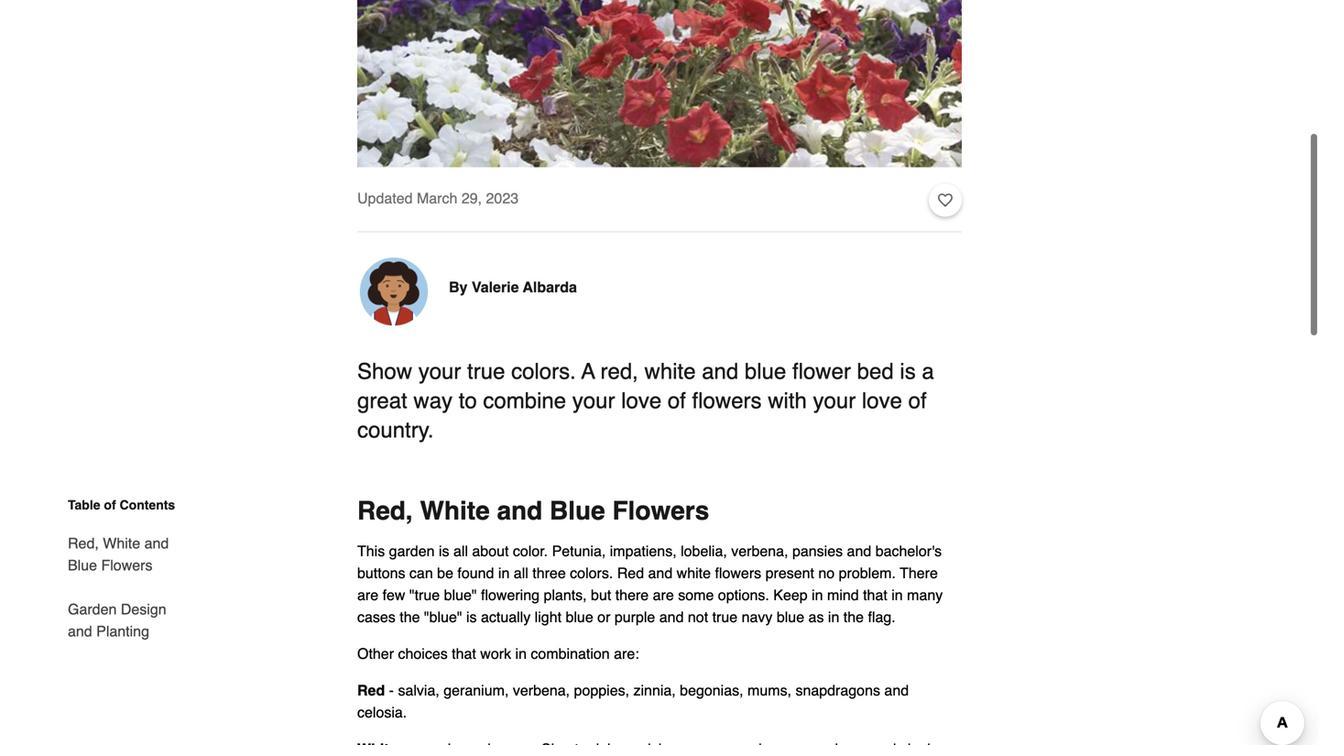Task type: describe. For each thing, give the bounding box(es) containing it.
actually
[[481, 608, 531, 625]]

red, white and blue flowers link
[[68, 522, 191, 588]]

flag.
[[868, 608, 896, 625]]

show
[[357, 359, 413, 384]]

blue down keep
[[777, 608, 805, 625]]

three
[[533, 564, 566, 581]]

many
[[908, 586, 943, 603]]

blue"
[[444, 586, 477, 603]]

red,
[[601, 359, 639, 384]]

red inside "this garden is all about color. petunia, impatiens, lobelia, verbena, pansies and bachelor's buttons can be found in all three colors. red and white flowers present no problem. there are few "true blue" flowering plants, but there are some options. keep in mind that in many cases the "blue" is actually light blue or purple and not true navy blue as in the flag."
[[618, 564, 644, 581]]

present
[[766, 564, 815, 581]]

in up "as"
[[812, 586, 824, 603]]

heart outline image
[[939, 190, 953, 210]]

blue left or
[[566, 608, 594, 625]]

bachelor's
[[876, 542, 942, 559]]

by
[[449, 278, 468, 295]]

updated march 29, 2023
[[357, 190, 519, 206]]

and inside show your true colors. a red, white and blue flower bed is a great way to combine your love of flowers with your love of country.
[[702, 359, 739, 384]]

1 love from the left
[[622, 388, 662, 413]]

options.
[[718, 586, 770, 603]]

geranium,
[[444, 682, 509, 699]]

color.
[[513, 542, 548, 559]]

table of contents
[[68, 498, 175, 512]]

valerie albarda image
[[357, 254, 431, 327]]

verbena, inside "this garden is all about color. petunia, impatiens, lobelia, verbena, pansies and bachelor's buttons can be found in all three colors. red and white flowers present no problem. there are few "true blue" flowering plants, but there are some options. keep in mind that in many cases the "blue" is actually light blue or purple and not true navy blue as in the flag."
[[732, 542, 789, 559]]

flowering
[[481, 586, 540, 603]]

0 horizontal spatial all
[[454, 542, 468, 559]]

table of contents element
[[53, 496, 191, 643]]

0 vertical spatial flowers
[[613, 496, 710, 525]]

to
[[459, 388, 477, 413]]

a
[[922, 359, 935, 384]]

that inside "this garden is all about color. petunia, impatiens, lobelia, verbena, pansies and bachelor's buttons can be found in all three colors. red and white flowers present no problem. there are few "true blue" flowering plants, but there are some options. keep in mind that in many cases the "blue" is actually light blue or purple and not true navy blue as in the flag."
[[864, 586, 888, 603]]

2 horizontal spatial your
[[814, 388, 856, 413]]

there
[[616, 586, 649, 603]]

true inside "this garden is all about color. petunia, impatiens, lobelia, verbena, pansies and bachelor's buttons can be found in all three colors. red and white flowers present no problem. there are few "true blue" flowering plants, but there are some options. keep in mind that in many cases the "blue" is actually light blue or purple and not true navy blue as in the flag."
[[713, 608, 738, 625]]

1 vertical spatial all
[[514, 564, 529, 581]]

great
[[357, 388, 408, 413]]

is inside show your true colors. a red, white and blue flower bed is a great way to combine your love of flowers with your love of country.
[[900, 359, 916, 384]]

2 vertical spatial is
[[467, 608, 477, 625]]

0 vertical spatial red, white and blue flowers
[[357, 496, 710, 525]]

country.
[[357, 417, 434, 443]]

1 vertical spatial that
[[452, 645, 477, 662]]

petunia,
[[552, 542, 606, 559]]

other choices that work in combination are:
[[357, 645, 640, 662]]

with
[[768, 388, 807, 413]]

purple
[[615, 608, 656, 625]]

few
[[383, 586, 406, 603]]

are:
[[614, 645, 640, 662]]

choices
[[398, 645, 448, 662]]

0 horizontal spatial red
[[357, 682, 385, 699]]

by valerie albarda
[[449, 278, 577, 295]]

show your true colors. a red, white and blue flower bed is a great way to combine your love of flowers with your love of country.
[[357, 359, 935, 443]]

impatiens,
[[610, 542, 677, 559]]

combine
[[483, 388, 567, 413]]

29,
[[462, 190, 482, 206]]

garden design and planting link
[[68, 588, 191, 643]]

mind
[[828, 586, 860, 603]]

keep
[[774, 586, 808, 603]]

way
[[414, 388, 453, 413]]

garden
[[68, 601, 117, 618]]

and inside garden design and planting
[[68, 623, 92, 640]]

red, inside red, white and blue flowers
[[68, 535, 99, 552]]

and inside - salvia, geranium, verbena, poppies, zinnia, begonias, mums, snapdragons and celosia.
[[885, 682, 909, 699]]

planting
[[96, 623, 149, 640]]



Task type: vqa. For each thing, say whether or not it's contained in the screenshot.
Asphalt
no



Task type: locate. For each thing, give the bounding box(es) containing it.
are right there at the bottom of the page
[[653, 586, 674, 603]]

colors. up combine
[[512, 359, 576, 384]]

flowers
[[693, 388, 762, 413], [715, 564, 762, 581]]

combination
[[531, 645, 610, 662]]

0 horizontal spatial blue
[[68, 557, 97, 574]]

1 horizontal spatial of
[[668, 388, 686, 413]]

contents
[[120, 498, 175, 512]]

the down "true
[[400, 608, 420, 625]]

verbena,
[[732, 542, 789, 559], [513, 682, 570, 699]]

verbena, up present
[[732, 542, 789, 559]]

"true
[[410, 586, 440, 603]]

0 vertical spatial red,
[[357, 496, 413, 525]]

colors.
[[512, 359, 576, 384], [570, 564, 613, 581]]

are
[[357, 586, 379, 603], [653, 586, 674, 603]]

all down color.
[[514, 564, 529, 581]]

1 vertical spatial white
[[677, 564, 711, 581]]

your down a
[[573, 388, 616, 413]]

true
[[468, 359, 505, 384], [713, 608, 738, 625]]

2 the from the left
[[844, 608, 864, 625]]

the
[[400, 608, 420, 625], [844, 608, 864, 625]]

1 the from the left
[[400, 608, 420, 625]]

flowers inside show your true colors. a red, white and blue flower bed is a great way to combine your love of flowers with your love of country.
[[693, 388, 762, 413]]

be
[[437, 564, 454, 581]]

no
[[819, 564, 835, 581]]

blue up with
[[745, 359, 787, 384]]

garden
[[389, 542, 435, 559]]

white
[[645, 359, 696, 384], [677, 564, 711, 581]]

is up be
[[439, 542, 450, 559]]

begonias,
[[680, 682, 744, 699]]

flowers inside red, white and blue flowers
[[101, 557, 153, 574]]

that
[[864, 586, 888, 603], [452, 645, 477, 662]]

navy
[[742, 608, 773, 625]]

albarda
[[523, 278, 577, 295]]

0 horizontal spatial flowers
[[101, 557, 153, 574]]

and
[[702, 359, 739, 384], [497, 496, 543, 525], [144, 535, 169, 552], [847, 542, 872, 559], [649, 564, 673, 581], [660, 608, 684, 625], [68, 623, 92, 640], [885, 682, 909, 699]]

poppies,
[[574, 682, 630, 699]]

garden design and planting
[[68, 601, 166, 640]]

white up some at bottom right
[[677, 564, 711, 581]]

1 vertical spatial red, white and blue flowers
[[68, 535, 169, 574]]

about
[[472, 542, 509, 559]]

celosia.
[[357, 704, 407, 721]]

there
[[900, 564, 939, 581]]

white inside "this garden is all about color. petunia, impatiens, lobelia, verbena, pansies and bachelor's buttons can be found in all three colors. red and white flowers present no problem. there are few "true blue" flowering plants, but there are some options. keep in mind that in many cases the "blue" is actually light blue or purple and not true navy blue as in the flag."
[[677, 564, 711, 581]]

love down red,
[[622, 388, 662, 413]]

flowers up impatiens,
[[613, 496, 710, 525]]

a
[[582, 359, 595, 384]]

plants,
[[544, 586, 587, 603]]

0 vertical spatial white
[[420, 496, 490, 525]]

2 horizontal spatial of
[[909, 388, 927, 413]]

not
[[688, 608, 709, 625]]

is down blue"
[[467, 608, 477, 625]]

1 vertical spatial blue
[[68, 557, 97, 574]]

true inside show your true colors. a red, white and blue flower bed is a great way to combine your love of flowers with your love of country.
[[468, 359, 505, 384]]

work
[[481, 645, 512, 662]]

are up "cases"
[[357, 586, 379, 603]]

of
[[668, 388, 686, 413], [909, 388, 927, 413], [104, 498, 116, 512]]

buttons
[[357, 564, 406, 581]]

1 vertical spatial flowers
[[715, 564, 762, 581]]

flowers up options.
[[715, 564, 762, 581]]

1 vertical spatial red,
[[68, 535, 99, 552]]

pansies
[[793, 542, 843, 559]]

white inside red, white and blue flowers
[[103, 535, 140, 552]]

verbena, down combination
[[513, 682, 570, 699]]

march
[[417, 190, 458, 206]]

flowers up design
[[101, 557, 153, 574]]

and inside red, white and blue flowers
[[144, 535, 169, 552]]

all up found
[[454, 542, 468, 559]]

2 are from the left
[[653, 586, 674, 603]]

2023
[[486, 190, 519, 206]]

0 vertical spatial white
[[645, 359, 696, 384]]

-
[[389, 682, 394, 699]]

1 horizontal spatial blue
[[550, 496, 606, 525]]

0 horizontal spatial red,
[[68, 535, 99, 552]]

0 horizontal spatial of
[[104, 498, 116, 512]]

true up to
[[468, 359, 505, 384]]

is
[[900, 359, 916, 384], [439, 542, 450, 559], [467, 608, 477, 625]]

valerie
[[472, 278, 519, 295]]

1 horizontal spatial love
[[862, 388, 903, 413]]

1 horizontal spatial true
[[713, 608, 738, 625]]

0 horizontal spatial white
[[103, 535, 140, 552]]

red, up this
[[357, 496, 413, 525]]

1 vertical spatial white
[[103, 535, 140, 552]]

1 vertical spatial verbena,
[[513, 682, 570, 699]]

1 horizontal spatial red,
[[357, 496, 413, 525]]

all
[[454, 542, 468, 559], [514, 564, 529, 581]]

your up way
[[419, 359, 461, 384]]

1 vertical spatial colors.
[[570, 564, 613, 581]]

red left -
[[357, 682, 385, 699]]

is left a
[[900, 359, 916, 384]]

0 vertical spatial true
[[468, 359, 505, 384]]

0 horizontal spatial love
[[622, 388, 662, 413]]

2 horizontal spatial is
[[900, 359, 916, 384]]

that up flag.
[[864, 586, 888, 603]]

0 horizontal spatial that
[[452, 645, 477, 662]]

0 horizontal spatial verbena,
[[513, 682, 570, 699]]

in
[[499, 564, 510, 581], [812, 586, 824, 603], [892, 586, 904, 603], [829, 608, 840, 625], [516, 645, 527, 662]]

light
[[535, 608, 562, 625]]

0 vertical spatial blue
[[550, 496, 606, 525]]

some
[[679, 586, 714, 603]]

cases
[[357, 608, 396, 625]]

"blue"
[[424, 608, 462, 625]]

updated
[[357, 190, 413, 206]]

in up flag.
[[892, 586, 904, 603]]

flowers left with
[[693, 388, 762, 413]]

- salvia, geranium, verbena, poppies, zinnia, begonias, mums, snapdragons and celosia.
[[357, 682, 909, 721]]

as
[[809, 608, 824, 625]]

2 love from the left
[[862, 388, 903, 413]]

0 vertical spatial is
[[900, 359, 916, 384]]

or
[[598, 608, 611, 625]]

white right red,
[[645, 359, 696, 384]]

flower
[[793, 359, 852, 384]]

in right "as"
[[829, 608, 840, 625]]

1 are from the left
[[357, 586, 379, 603]]

in up the flowering
[[499, 564, 510, 581]]

1 horizontal spatial red, white and blue flowers
[[357, 496, 710, 525]]

1 horizontal spatial all
[[514, 564, 529, 581]]

colors. inside show your true colors. a red, white and blue flower bed is a great way to combine your love of flowers with your love of country.
[[512, 359, 576, 384]]

red,
[[357, 496, 413, 525], [68, 535, 99, 552]]

blue inside show your true colors. a red, white and blue flower bed is a great way to combine your love of flowers with your love of country.
[[745, 359, 787, 384]]

this garden is all about color. petunia, impatiens, lobelia, verbena, pansies and bachelor's buttons can be found in all three colors. red and white flowers present no problem. there are few "true blue" flowering plants, but there are some options. keep in mind that in many cases the "blue" is actually light blue or purple and not true navy blue as in the flag.
[[357, 542, 943, 625]]

snapdragons
[[796, 682, 881, 699]]

1 horizontal spatial white
[[420, 496, 490, 525]]

design
[[121, 601, 166, 618]]

zinnia,
[[634, 682, 676, 699]]

1 horizontal spatial the
[[844, 608, 864, 625]]

1 horizontal spatial are
[[653, 586, 674, 603]]

0 vertical spatial that
[[864, 586, 888, 603]]

red up there at the bottom of the page
[[618, 564, 644, 581]]

1 vertical spatial red
[[357, 682, 385, 699]]

0 vertical spatial red
[[618, 564, 644, 581]]

red, white and blue flowers
[[357, 496, 710, 525], [68, 535, 169, 574]]

0 horizontal spatial are
[[357, 586, 379, 603]]

found
[[458, 564, 494, 581]]

0 horizontal spatial the
[[400, 608, 420, 625]]

colors. inside "this garden is all about color. petunia, impatiens, lobelia, verbena, pansies and bachelor's buttons can be found in all three colors. red and white flowers present no problem. there are few "true blue" flowering plants, but there are some options. keep in mind that in many cases the "blue" is actually light blue or purple and not true navy blue as in the flag."
[[570, 564, 613, 581]]

can
[[410, 564, 433, 581]]

0 vertical spatial flowers
[[693, 388, 762, 413]]

bed
[[858, 359, 894, 384]]

table
[[68, 498, 100, 512]]

1 vertical spatial true
[[713, 608, 738, 625]]

red, white and blue flowers down table of contents
[[68, 535, 169, 574]]

your down the flower
[[814, 388, 856, 413]]

1 horizontal spatial flowers
[[613, 496, 710, 525]]

but
[[591, 586, 612, 603]]

in right work
[[516, 645, 527, 662]]

flowers inside "this garden is all about color. petunia, impatiens, lobelia, verbena, pansies and bachelor's buttons can be found in all three colors. red and white flowers present no problem. there are few "true blue" flowering plants, but there are some options. keep in mind that in many cases the "blue" is actually light blue or purple and not true navy blue as in the flag."
[[715, 564, 762, 581]]

red, white and blue garden image
[[357, 0, 962, 167]]

this
[[357, 542, 385, 559]]

red, white and blue flowers up color.
[[357, 496, 710, 525]]

1 horizontal spatial red
[[618, 564, 644, 581]]

0 horizontal spatial is
[[439, 542, 450, 559]]

blue up garden
[[68, 557, 97, 574]]

blue up petunia,
[[550, 496, 606, 525]]

red
[[618, 564, 644, 581], [357, 682, 385, 699]]

that left work
[[452, 645, 477, 662]]

red, down table
[[68, 535, 99, 552]]

1 vertical spatial is
[[439, 542, 450, 559]]

verbena, inside - salvia, geranium, verbena, poppies, zinnia, begonias, mums, snapdragons and celosia.
[[513, 682, 570, 699]]

salvia,
[[398, 682, 440, 699]]

true right not
[[713, 608, 738, 625]]

colors. up but
[[570, 564, 613, 581]]

problem.
[[839, 564, 896, 581]]

blue inside red, white and blue flowers
[[68, 557, 97, 574]]

1 vertical spatial flowers
[[101, 557, 153, 574]]

0 horizontal spatial red, white and blue flowers
[[68, 535, 169, 574]]

0 horizontal spatial your
[[419, 359, 461, 384]]

0 vertical spatial verbena,
[[732, 542, 789, 559]]

white down table of contents
[[103, 535, 140, 552]]

1 horizontal spatial your
[[573, 388, 616, 413]]

white
[[420, 496, 490, 525], [103, 535, 140, 552]]

flowers
[[613, 496, 710, 525], [101, 557, 153, 574]]

red, white and blue flowers inside table of contents element
[[68, 535, 169, 574]]

0 vertical spatial colors.
[[512, 359, 576, 384]]

1 horizontal spatial verbena,
[[732, 542, 789, 559]]

1 horizontal spatial that
[[864, 586, 888, 603]]

lobelia,
[[681, 542, 728, 559]]

other
[[357, 645, 394, 662]]

1 horizontal spatial is
[[467, 608, 477, 625]]

white inside show your true colors. a red, white and blue flower bed is a great way to combine your love of flowers with your love of country.
[[645, 359, 696, 384]]

mums,
[[748, 682, 792, 699]]

0 horizontal spatial true
[[468, 359, 505, 384]]

white up 'about'
[[420, 496, 490, 525]]

the down mind
[[844, 608, 864, 625]]

0 vertical spatial all
[[454, 542, 468, 559]]

love down "bed"
[[862, 388, 903, 413]]

blue
[[550, 496, 606, 525], [68, 557, 97, 574]]



